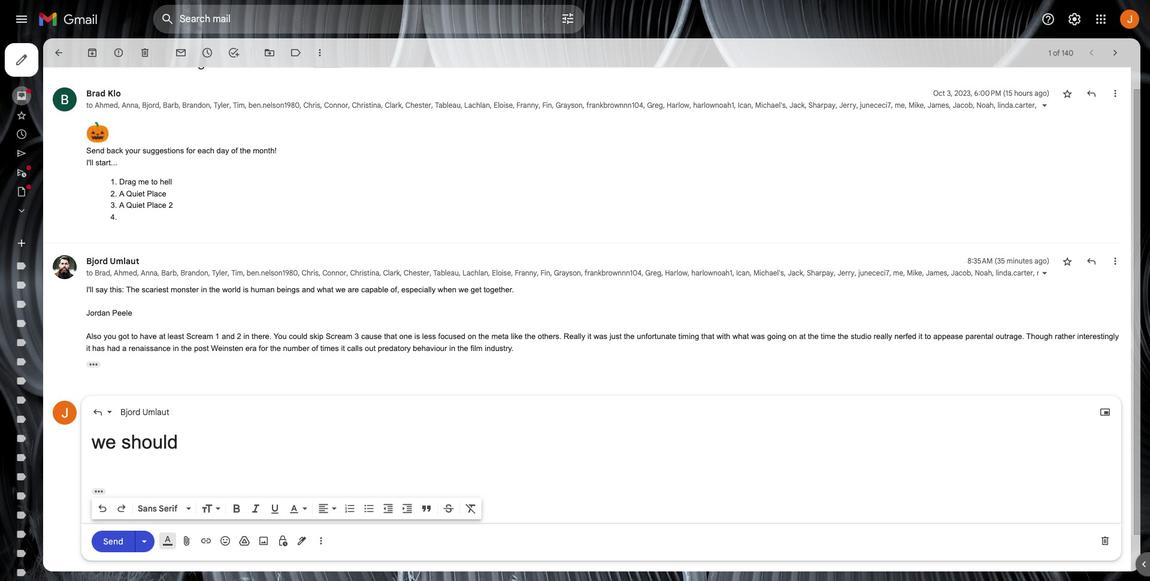 Task type: describe. For each thing, give the bounding box(es) containing it.
2 horizontal spatial we
[[459, 285, 469, 294]]

harlownoah1 for to brad , ahmed , anna , barb , brandon , tyler , tim , ben.nelson1980 , chris , connor , christina , clark , chester , tableau , lachlan , eloise , franny , fin , grayson , frankbrownnn104 , greg , harlow , harlownoah1 , ican , michael's , jack , sharpay , jerry , junececi7 , me , mike , james , jacob , noah , linda.carter , mariaaawilliams
[[692, 268, 733, 277]]

times
[[320, 344, 339, 353]]

insert files using drive image
[[238, 535, 250, 547]]

move to image
[[264, 47, 276, 59]]

harlow for to brad , ahmed , anna , barb , brandon , tyler , tim , ben.nelson1980 , chris , connor , christina , clark , chester , tableau , lachlan , eloise , franny , fin , grayson , frankbrownnn104 , greg , harlow , harlownoah1 , ican , michael's , jack , sharpay , jerry , junececi7 , me , mike , james , jacob , noah , linda.carter , mariaaawilliams
[[665, 268, 688, 277]]

tableau for bjord
[[435, 101, 461, 110]]

industry.
[[485, 344, 514, 353]]

connor for bjord
[[324, 101, 348, 110]]

🎃 image
[[86, 121, 109, 144]]

had
[[107, 344, 120, 353]]

Not starred checkbox
[[1062, 255, 1074, 267]]

number
[[283, 344, 310, 353]]

to left the 'appease'
[[925, 332, 931, 341]]

cause
[[361, 332, 382, 341]]

0 vertical spatial brad
[[86, 88, 106, 99]]

underline ‪(⌘u)‬ image
[[269, 503, 281, 515]]

of inside also you got to have at least scream 1 and 2 in there. you could skip scream 3 cause that one is less focused on the meta like the others. really it was just the unfortunate timing that with what was going on at the time the studio really nerfed it to appease parental outrage. though rather interestingly it has had a renaissance in the post weinsten era for the number of times it calls out predatory behaviour in the film industry.
[[312, 344, 318, 353]]

more options image
[[318, 535, 325, 547]]

for inside also you got to have at least scream 1 and 2 in there. you could skip scream 3 cause that one is less focused on the meta like the others. really it was just the unfortunate timing that with what was going on at the time the studio really nerfed it to appease parental outrage. though rather interestingly it has had a renaissance in the post weinsten era for the number of times it calls out predatory behaviour in the film industry.
[[259, 344, 268, 353]]

michael's for to brad , ahmed , anna , barb , brandon , tyler , tim , ben.nelson1980 , chris , connor , christina , clark , chester , tableau , lachlan , eloise , franny , fin , grayson , frankbrownnn104 , greg , harlow , harlownoah1 , ican , michael's , jack , sharpay , jerry , junececi7 , me , mike , james , jacob , noah , linda.carter , mariaaawilliams
[[754, 268, 784, 277]]

lachlan for bjord
[[464, 101, 490, 110]]

jordan peele
[[86, 309, 132, 318]]

3
[[355, 332, 359, 341]]

strikethrough ‪(⌘⇧x)‬ image
[[443, 503, 455, 515]]

more send options image
[[138, 535, 150, 547]]

inbox
[[315, 58, 333, 67]]

frankbrownnn104 for to ahmed , anna , bjord , barb , brandon , tyler , tim , ben.nelson1980 , chris , connor , christina , clark , chester , tableau , lachlan , eloise , franny , fin , grayson , frankbrownnn104 , greg , harlow , harlownoah1 , ican , michael's , jack , sharpay , jerry , junececi7 , me , mike , james , jacob , noah , linda.carter ,
[[587, 101, 644, 110]]

unfortunate
[[637, 332, 676, 341]]

0 vertical spatial 1
[[1049, 48, 1052, 57]]

the left film
[[458, 344, 468, 353]]

harlow for to ahmed , anna , bjord , barb , brandon , tyler , tim , ben.nelson1980 , chris , connor , christina , clark , chester , tableau , lachlan , eloise , franny , fin , grayson , frankbrownnn104 , greg , harlow , harlownoah1 , ican , michael's , jack , sharpay , jerry , junececi7 , me , mike , james , jacob , noah , linda.carter ,
[[667, 101, 690, 110]]

mariaaawilliams
[[1037, 268, 1089, 277]]

tim for bjord
[[233, 101, 245, 110]]

1 quiet from the top
[[126, 189, 145, 198]]

should
[[122, 431, 178, 453]]

the left time
[[808, 332, 819, 341]]

brad klo
[[86, 88, 121, 99]]

attach files image
[[181, 535, 193, 547]]

me inside send back your suggestions for each day of the month! i'll start... drag me to hell a quiet place a quiet place 2
[[138, 177, 149, 186]]

oct 3, 2023, 6:00 pm (15 hours ago)
[[933, 89, 1050, 98]]

mike for to brad , ahmed , anna , barb , brandon , tyler , tim , ben.nelson1980 , chris , connor , christina , clark , chester , tableau , lachlan , eloise , franny , fin , grayson , frankbrownnn104 , greg , harlow , harlownoah1 , ican , michael's , jack , sharpay , jerry , junececi7 , me , mike , james , jacob , noah , linda.carter , mariaaawilliams
[[907, 268, 922, 277]]

eloise for anna
[[492, 268, 511, 277]]

like
[[511, 332, 523, 341]]

connor for anna
[[322, 268, 347, 277]]

it right really
[[588, 332, 592, 341]]

a
[[122, 344, 127, 353]]

junececi7 for to ahmed , anna , bjord , barb , brandon , tyler , tim , ben.nelson1980 , chris , connor , christina , clark , chester , tableau , lachlan , eloise , franny , fin , grayson , frankbrownnn104 , greg , harlow , harlownoah1 , ican , michael's , jack , sharpay , jerry , junececi7 , me , mike , james , jacob , noah , linda.carter ,
[[860, 101, 891, 110]]

start...
[[96, 158, 117, 167]]

send button
[[92, 531, 135, 552]]

rather
[[1055, 332, 1075, 341]]

1 vertical spatial brad
[[95, 268, 110, 277]]

0 vertical spatial month!
[[248, 54, 289, 70]]

ago) inside the 8:35 am (35 minutes ago) "cell"
[[1035, 256, 1050, 265]]

1 horizontal spatial anna
[[141, 268, 158, 277]]

clark for bjord
[[385, 101, 402, 110]]

formatting options toolbar
[[92, 498, 482, 519]]

peele
[[112, 309, 132, 318]]

0 vertical spatial bjord umlaut
[[86, 256, 139, 267]]

0 vertical spatial umlaut
[[110, 256, 139, 267]]

mark as unread image
[[175, 47, 187, 59]]

less
[[422, 332, 436, 341]]

it left calls
[[341, 344, 345, 353]]

human
[[251, 285, 275, 294]]

(35
[[995, 256, 1005, 265]]

tim for anna
[[231, 268, 243, 277]]

Search mail text field
[[180, 13, 527, 25]]

focused
[[438, 332, 466, 341]]

mike for to ahmed , anna , bjord , barb , brandon , tyler , tim , ben.nelson1980 , chris , connor , christina , clark , chester , tableau , lachlan , eloise , franny , fin , grayson , frankbrownnn104 , greg , harlow , harlownoah1 , ican , michael's , jack , sharpay , jerry , junececi7 , me , mike , james , jacob , noah , linda.carter ,
[[909, 101, 924, 110]]

2 scream from the left
[[326, 332, 353, 341]]

1 vertical spatial ahmed
[[114, 268, 137, 277]]

1 was from the left
[[594, 332, 608, 341]]

2 vertical spatial in
[[449, 344, 455, 353]]

appease
[[934, 332, 963, 341]]

tyler for bjord
[[214, 101, 229, 110]]

you
[[274, 332, 287, 341]]

jacob for to brad , ahmed , anna , barb , brandon , tyler , tim , ben.nelson1980 , chris , connor , christina , clark , chester , tableau , lachlan , eloise , franny , fin , grayson , frankbrownnn104 , greg , harlow , harlownoah1 , ican , michael's , jack , sharpay , jerry , junececi7 , me , mike , james , jacob , noah , linda.carter , mariaaawilliams
[[951, 268, 971, 277]]

2023,
[[955, 89, 973, 98]]

renaissance in
[[129, 344, 179, 353]]

search mail image
[[157, 8, 179, 30]]

1 vertical spatial show trimmed content image
[[92, 488, 106, 495]]

1 horizontal spatial umlaut
[[142, 407, 169, 418]]

though
[[1027, 332, 1053, 341]]

1 inside also you got to have at least scream 1 and 2 in there. you could skip scream 3 cause that one is less focused on the meta like the others. really it was just the unfortunate timing that with what was going on at the time the studio really nerfed it to appease parental outrage. though rather interestingly it has had a renaissance in the post weinsten era for the number of times it calls out predatory behaviour in the film industry.
[[215, 332, 220, 341]]

your
[[125, 146, 140, 155]]

8:35 am (35 minutes ago) cell
[[968, 255, 1050, 267]]

least
[[168, 332, 184, 341]]

scariest
[[142, 285, 169, 294]]

Not starred checkbox
[[1062, 87, 1074, 99]]

1 at from the left
[[159, 332, 166, 341]]

serif
[[159, 503, 178, 514]]

studio
[[851, 332, 872, 341]]

2 inside also you got to have at least scream 1 and 2 in there. you could skip scream 3 cause that one is less focused on the meta like the others. really it was just the unfortunate timing that with what was going on at the time the studio really nerfed it to appease parental outrage. though rather interestingly it has had a renaissance in the post weinsten era for the number of times it calls out predatory behaviour in the film industry.
[[237, 332, 241, 341]]

older image
[[1110, 47, 1122, 59]]

to ahmed , anna , bjord , barb , brandon , tyler , tim , ben.nelson1980 , chris , connor , christina , clark , chester , tableau , lachlan , eloise , franny , fin , grayson , frankbrownnn104 , greg , harlow , harlownoah1 , ican , michael's , jack , sharpay , jerry , junececi7 , me , mike , james , jacob , noah , linda.carter ,
[[86, 101, 1039, 110]]

(15
[[1003, 89, 1013, 98]]

say
[[96, 285, 108, 294]]

jack for to brad , ahmed , anna , barb , brandon , tyler , tim , ben.nelson1980 , chris , connor , christina , clark , chester , tableau , lachlan , eloise , franny , fin , grayson , frankbrownnn104 , greg , harlow , harlownoah1 , ican , michael's , jack , sharpay , jerry , junececi7 , me , mike , james , jacob , noah , linda.carter , mariaaawilliams
[[788, 268, 803, 277]]

linda.carter for to brad , ahmed , anna , barb , brandon , tyler , tim , ben.nelson1980 , chris , connor , christina , clark , chester , tableau , lachlan , eloise , franny , fin , grayson , frankbrownnn104 , greg , harlow , harlownoah1 , ican , michael's , jack , sharpay , jerry , junececi7 , me , mike , james , jacob , noah , linda.carter , mariaaawilliams
[[996, 268, 1033, 277]]

sans
[[138, 503, 157, 514]]

klo
[[108, 88, 121, 99]]

christina for anna
[[350, 268, 379, 277]]

snooze image
[[201, 47, 213, 59]]

tableau for anna
[[433, 268, 459, 277]]

what inside also you got to have at least scream 1 and 2 in there. you could skip scream 3 cause that one is less focused on the meta like the others. really it was just the unfortunate timing that with what was going on at the time the studio really nerfed it to appease parental outrage. though rather interestingly it has had a renaissance in the post weinsten era for the number of times it calls out predatory behaviour in the film industry.
[[733, 332, 749, 341]]

others.
[[538, 332, 562, 341]]

jordan
[[86, 309, 110, 318]]

halloween watching movie month!
[[86, 54, 289, 70]]

we should list
[[41, 75, 1150, 570]]

noah for to brad , ahmed , anna , barb , brandon , tyler , tim , ben.nelson1980 , chris , connor , christina , clark , chester , tableau , lachlan , eloise , franny , fin , grayson , frankbrownnn104 , greg , harlow , harlownoah1 , ican , michael's , jack , sharpay , jerry , junececi7 , me , mike , james , jacob , noah , linda.carter , mariaaawilliams
[[975, 268, 992, 277]]

behaviour
[[413, 344, 447, 353]]

2 horizontal spatial of
[[1053, 48, 1060, 57]]

greg for to ahmed , anna , bjord , barb , brandon , tyler , tim , ben.nelson1980 , chris , connor , christina , clark , chester , tableau , lachlan , eloise , franny , fin , grayson , frankbrownnn104 , greg , harlow , harlownoah1 , ican , michael's , jack , sharpay , jerry , junececi7 , me , mike , james , jacob , noah , linda.carter ,
[[647, 101, 663, 110]]

chris for bjord
[[303, 101, 320, 110]]

meta
[[492, 332, 509, 341]]

it left has
[[86, 344, 90, 353]]

of,
[[391, 285, 399, 294]]

era
[[245, 344, 257, 353]]

inbox button
[[312, 57, 334, 68]]

fin for bjord
[[543, 101, 552, 110]]

this:
[[110, 285, 124, 294]]

quote ‪(⌘⇧9)‬ image
[[421, 503, 433, 515]]

bulleted list ‪(⌘⇧8)‬ image
[[363, 503, 375, 515]]

michael's for to ahmed , anna , bjord , barb , brandon , tyler , tim , ben.nelson1980 , chris , connor , christina , clark , chester , tableau , lachlan , eloise , franny , fin , grayson , frankbrownnn104 , greg , harlow , harlownoah1 , ican , michael's , jack , sharpay , jerry , junececi7 , me , mike , james , jacob , noah , linda.carter ,
[[755, 101, 786, 110]]

interestingly
[[1078, 332, 1119, 341]]

me for to brad , ahmed , anna , barb , brandon , tyler , tim , ben.nelson1980 , chris , connor , christina , clark , chester , tableau , lachlan , eloise , franny , fin , grayson , frankbrownnn104 , greg , harlow , harlownoah1 , ican , michael's , jack , sharpay , jerry , junececi7 , me , mike , james , jacob , noah , linda.carter , mariaaawilliams
[[893, 268, 903, 277]]

1 horizontal spatial and
[[302, 285, 315, 294]]

3,
[[947, 89, 953, 98]]

0 vertical spatial bjord
[[142, 101, 159, 110]]

0 vertical spatial what
[[317, 285, 334, 294]]

going
[[767, 332, 786, 341]]

sans serif option
[[135, 503, 184, 515]]

2 vertical spatial bjord
[[120, 407, 140, 418]]

minutes
[[1007, 256, 1033, 265]]

0 vertical spatial show trimmed content image
[[86, 361, 101, 368]]

when
[[438, 285, 456, 294]]

watching
[[151, 54, 205, 70]]

really
[[874, 332, 892, 341]]

sans serif
[[138, 503, 178, 514]]

to inside send back your suggestions for each day of the month! i'll start... drag me to hell a quiet place a quiet place 2
[[151, 177, 158, 186]]

get
[[471, 285, 482, 294]]

and inside also you got to have at least scream 1 and 2 in there. you could skip scream 3 cause that one is less focused on the meta like the others. really it was just the unfortunate timing that with what was going on at the time the studio really nerfed it to appease parental outrage. though rather interestingly it has had a renaissance in the post weinsten era for the number of times it calls out predatory behaviour in the film industry.
[[222, 332, 235, 341]]

movie
[[208, 54, 245, 70]]

we inside message body text box
[[92, 431, 116, 453]]

each
[[198, 146, 214, 155]]

the inside send back your suggestions for each day of the month! i'll start... drag me to hell a quiet place a quiet place 2
[[240, 146, 251, 155]]

oct
[[933, 89, 945, 98]]

2 was from the left
[[751, 332, 765, 341]]

8:35 am (35 minutes ago)
[[968, 256, 1050, 265]]

bold ‪(⌘b)‬ image
[[231, 503, 243, 515]]

the
[[126, 285, 140, 294]]

send for send back your suggestions for each day of the month! i'll start... drag me to hell a quiet place a quiet place 2
[[86, 146, 104, 155]]

the down you
[[270, 344, 281, 353]]

type of response image
[[92, 406, 104, 418]]

remove formatting ‪(⌘\)‬ image
[[465, 503, 477, 515]]

jacob for to ahmed , anna , bjord , barb , brandon , tyler , tim , ben.nelson1980 , chris , connor , christina , clark , chester , tableau , lachlan , eloise , franny , fin , grayson , frankbrownnn104 , greg , harlow , harlownoah1 , ican , michael's , jack , sharpay , jerry , junececi7 , me , mike , james , jacob , noah , linda.carter ,
[[953, 101, 973, 110]]

are
[[348, 285, 359, 294]]

also
[[86, 332, 101, 341]]

with
[[717, 332, 731, 341]]

grayson for anna
[[554, 268, 581, 277]]

add to tasks image
[[228, 47, 240, 59]]

jack for to ahmed , anna , bjord , barb , brandon , tyler , tim , ben.nelson1980 , chris , connor , christina , clark , chester , tableau , lachlan , eloise , franny , fin , grayson , frankbrownnn104 , greg , harlow , harlownoah1 , ican , michael's , jack , sharpay , jerry , junececi7 , me , mike , james , jacob , noah , linda.carter ,
[[790, 101, 805, 110]]

to left have
[[131, 332, 138, 341]]

archive image
[[86, 47, 98, 59]]

lachlan for anna
[[463, 268, 488, 277]]

outrage.
[[996, 332, 1025, 341]]

insert link ‪(⌘k)‬ image
[[200, 535, 212, 547]]

hell
[[160, 177, 172, 186]]

labels image
[[290, 47, 302, 59]]

predatory
[[378, 344, 411, 353]]

really
[[564, 332, 585, 341]]

back
[[107, 146, 123, 155]]

weinsten
[[211, 344, 243, 353]]

undo ‪(⌘z)‬ image
[[96, 503, 108, 515]]

i'll say this: the scariest monster in the world is human beings and what we are capable of, especially when we get together.
[[86, 285, 514, 294]]

2 quiet from the top
[[126, 201, 145, 210]]

there.
[[252, 332, 272, 341]]



Task type: vqa. For each thing, say whether or not it's contained in the screenshot.
ago) inside the "CELL"
yes



Task type: locate. For each thing, give the bounding box(es) containing it.
1 vertical spatial jerry
[[838, 268, 855, 277]]

bjord umlaut up this: on the left
[[86, 256, 139, 267]]

1 vertical spatial mike
[[907, 268, 922, 277]]

could
[[289, 332, 308, 341]]

2 inside send back your suggestions for each day of the month! i'll start... drag me to hell a quiet place a quiet place 2
[[169, 201, 173, 210]]

of down skip in the left bottom of the page
[[312, 344, 318, 353]]

umlaut
[[110, 256, 139, 267], [142, 407, 169, 418]]

grayson
[[556, 101, 583, 110], [554, 268, 581, 277]]

month! left labels image
[[248, 54, 289, 70]]

0 vertical spatial is
[[243, 285, 249, 294]]

connor down inbox button
[[324, 101, 348, 110]]

insert signature image
[[296, 535, 308, 547]]

1 vertical spatial jacob
[[951, 268, 971, 277]]

and right beings
[[302, 285, 315, 294]]

was left just
[[594, 332, 608, 341]]

2 down hell
[[169, 201, 173, 210]]

1 vertical spatial frankbrownnn104
[[585, 268, 642, 277]]

chris down inbox button
[[303, 101, 320, 110]]

to
[[86, 101, 93, 110], [151, 177, 158, 186], [86, 268, 93, 277], [131, 332, 138, 341], [925, 332, 931, 341]]

gmail image
[[38, 7, 104, 31]]

film
[[471, 344, 483, 353]]

0 vertical spatial grayson
[[556, 101, 583, 110]]

the right day
[[240, 146, 251, 155]]

0 vertical spatial anna
[[122, 101, 138, 110]]

indent more ‪(⌘])‬ image
[[401, 503, 413, 515]]

capable
[[361, 285, 389, 294]]

james for to brad , ahmed , anna , barb , brandon , tyler , tim , ben.nelson1980 , chris , connor , christina , clark , chester , tableau , lachlan , eloise , franny , fin , grayson , frankbrownnn104 , greg , harlow , harlownoah1 , ican , michael's , jack , sharpay , jerry , junececi7 , me , mike , james , jacob , noah , linda.carter , mariaaawilliams
[[926, 268, 947, 277]]

the
[[240, 146, 251, 155], [209, 285, 220, 294], [479, 332, 489, 341], [525, 332, 536, 341], [624, 332, 635, 341], [808, 332, 819, 341], [838, 332, 849, 341], [181, 344, 192, 353], [270, 344, 281, 353], [458, 344, 468, 353]]

that
[[384, 332, 397, 341], [702, 332, 715, 341]]

on right going
[[789, 332, 797, 341]]

insert emoji ‪(⌘⇧2)‬ image
[[219, 535, 231, 547]]

noah down 8:35 am
[[975, 268, 992, 277]]

harlownoah1 for to ahmed , anna , bjord , barb , brandon , tyler , tim , ben.nelson1980 , chris , connor , christina , clark , chester , tableau , lachlan , eloise , franny , fin , grayson , frankbrownnn104 , greg , harlow , harlownoah1 , ican , michael's , jack , sharpay , jerry , junececi7 , me , mike , james , jacob , noah , linda.carter ,
[[693, 101, 734, 110]]

1 vertical spatial and
[[222, 332, 235, 341]]

1 horizontal spatial 1
[[1049, 48, 1052, 57]]

frankbrownnn104
[[587, 101, 644, 110], [585, 268, 642, 277]]

1 vertical spatial bjord umlaut
[[120, 407, 169, 418]]

0 vertical spatial linda.carter
[[998, 101, 1035, 110]]

1 horizontal spatial that
[[702, 332, 715, 341]]

calls
[[347, 344, 363, 353]]

christina for bjord
[[352, 101, 381, 110]]

0 vertical spatial tableau
[[435, 101, 461, 110]]

show trimmed content image
[[86, 361, 101, 368], [92, 488, 106, 495]]

0 vertical spatial barb
[[163, 101, 179, 110]]

8:35 am
[[968, 256, 993, 265]]

beings
[[277, 285, 300, 294]]

1 vertical spatial chris
[[302, 268, 319, 277]]

0 horizontal spatial anna
[[122, 101, 138, 110]]

1 vertical spatial send
[[103, 536, 123, 547]]

jack
[[790, 101, 805, 110], [788, 268, 803, 277]]

0 vertical spatial chris
[[303, 101, 320, 110]]

ago) inside oct 3, 2023, 6:00 pm (15 hours ago) cell
[[1035, 89, 1050, 98]]

1 vertical spatial harlownoah1
[[692, 268, 733, 277]]

halloween
[[86, 54, 148, 70]]

frankbrownnn104 for to brad , ahmed , anna , barb , brandon , tyler , tim , ben.nelson1980 , chris , connor , christina , clark , chester , tableau , lachlan , eloise , franny , fin , grayson , frankbrownnn104 , greg , harlow , harlownoah1 , ican , michael's , jack , sharpay , jerry , junececi7 , me , mike , james , jacob , noah , linda.carter , mariaaawilliams
[[585, 268, 642, 277]]

chester for bjord
[[406, 101, 431, 110]]

0 vertical spatial greg
[[647, 101, 663, 110]]

post
[[194, 344, 209, 353]]

day
[[217, 146, 229, 155]]

me
[[895, 101, 905, 110], [138, 177, 149, 186], [893, 268, 903, 277]]

you got
[[104, 332, 129, 341]]

1 vertical spatial lachlan
[[463, 268, 488, 277]]

italic ‪(⌘i)‬ image
[[250, 503, 262, 515]]

brandon
[[182, 101, 210, 110], [181, 268, 208, 277]]

timing
[[679, 332, 699, 341]]

1 vertical spatial greg
[[645, 268, 661, 277]]

junececi7
[[860, 101, 891, 110], [859, 268, 890, 277]]

is right world
[[243, 285, 249, 294]]

has
[[92, 344, 105, 353]]

1 up weinsten
[[215, 332, 220, 341]]

quiet
[[126, 189, 145, 198], [126, 201, 145, 210]]

0 vertical spatial harlownoah1
[[693, 101, 734, 110]]

barb down watching
[[163, 101, 179, 110]]

1 horizontal spatial of
[[312, 344, 318, 353]]

brandon for bjord
[[182, 101, 210, 110]]

ben.nelson1980 for anna
[[247, 268, 298, 277]]

0 horizontal spatial 2
[[169, 201, 173, 210]]

in down focused
[[449, 344, 455, 353]]

just
[[610, 332, 622, 341]]

1 vertical spatial christina
[[350, 268, 379, 277]]

connor up i'll say this: the scariest monster in the world is human beings and what we are capable of, especially when we get together.
[[322, 268, 347, 277]]

barb up scariest
[[161, 268, 177, 277]]

delete image
[[139, 47, 151, 59]]

1 vertical spatial chester
[[404, 268, 430, 277]]

i'll left say
[[86, 285, 93, 294]]

0 vertical spatial and
[[302, 285, 315, 294]]

tyler down movie
[[214, 101, 229, 110]]

at left least
[[159, 332, 166, 341]]

in right monster
[[201, 285, 207, 294]]

1 vertical spatial quiet
[[126, 201, 145, 210]]

2 ago) from the top
[[1035, 256, 1050, 265]]

ican for to brad , ahmed , anna , barb , brandon , tyler , tim , ben.nelson1980 , chris , connor , christina , clark , chester , tableau , lachlan , eloise , franny , fin , grayson , frankbrownnn104 , greg , harlow , harlownoah1 , ican , michael's , jack , sharpay , jerry , junececi7 , me , mike , james , jacob , noah , linda.carter , mariaaawilliams
[[736, 268, 750, 277]]

brandon for anna
[[181, 268, 208, 277]]

franny for bjord
[[517, 101, 539, 110]]

1 vertical spatial tim
[[231, 268, 243, 277]]

send left more send options icon
[[103, 536, 123, 547]]

1 horizontal spatial 2
[[237, 332, 241, 341]]

skip
[[310, 332, 324, 341]]

was left going
[[751, 332, 765, 341]]

more image
[[314, 47, 326, 59]]

i'll left start...
[[86, 158, 93, 167]]

0 vertical spatial of
[[1053, 48, 1060, 57]]

linda.carter
[[998, 101, 1035, 110], [996, 268, 1033, 277]]

is
[[243, 285, 249, 294], [414, 332, 420, 341]]

brandon up monster
[[181, 268, 208, 277]]

the right time
[[838, 332, 849, 341]]

chester for anna
[[404, 268, 430, 277]]

chris up i'll say this: the scariest monster in the world is human beings and what we are capable of, especially when we get together.
[[302, 268, 319, 277]]

jerry
[[839, 101, 857, 110], [838, 268, 855, 277]]

show trimmed content image up undo ‪(⌘z)‬ image
[[92, 488, 106, 495]]

i'll inside send back your suggestions for each day of the month! i'll start... drag me to hell a quiet place a quiet place 2
[[86, 158, 93, 167]]

linda.carter for to ahmed , anna , bjord , barb , brandon , tyler , tim , ben.nelson1980 , chris , connor , christina , clark , chester , tableau , lachlan , eloise , franny , fin , grayson , frankbrownnn104 , greg , harlow , harlownoah1 , ican , michael's , jack , sharpay , jerry , junececi7 , me , mike , james , jacob , noah , linda.carter ,
[[998, 101, 1035, 110]]

brad up say
[[95, 268, 110, 277]]

what left are
[[317, 285, 334, 294]]

1 vertical spatial a
[[119, 201, 124, 210]]

0 vertical spatial sharpay
[[809, 101, 836, 110]]

jacob down 8:35 am
[[951, 268, 971, 277]]

especially
[[401, 285, 436, 294]]

1 left 140
[[1049, 48, 1052, 57]]

1 that from the left
[[384, 332, 397, 341]]

fin for anna
[[541, 268, 550, 277]]

to down brad klo
[[86, 101, 93, 110]]

back to inbox image
[[53, 47, 65, 59]]

also you got to have at least scream 1 and 2 in there. you could skip scream 3 cause that one is less focused on the meta like the others. really it was just the unfortunate timing that with what was going on at the time the studio really nerfed it to appease parental outrage. though rather interestingly it has had a renaissance in the post weinsten era for the number of times it calls out predatory behaviour in the film industry.
[[86, 332, 1119, 353]]

0 horizontal spatial for
[[186, 146, 195, 155]]

toggle confidential mode image
[[277, 535, 289, 547]]

that left with
[[702, 332, 715, 341]]

umlaut up should
[[142, 407, 169, 418]]

the left world
[[209, 285, 220, 294]]

bjord
[[142, 101, 159, 110], [86, 256, 108, 267], [120, 407, 140, 418]]

barb
[[163, 101, 179, 110], [161, 268, 177, 277]]

1 vertical spatial place
[[147, 201, 166, 210]]

2 place from the top
[[147, 201, 166, 210]]

out
[[365, 344, 376, 353]]

grayson for bjord
[[556, 101, 583, 110]]

1 vertical spatial noah
[[975, 268, 992, 277]]

lachlan
[[464, 101, 490, 110], [463, 268, 488, 277]]

indent less ‪(⌘[)‬ image
[[382, 503, 394, 515]]

for
[[186, 146, 195, 155], [259, 344, 268, 353]]

linda.carter down minutes
[[996, 268, 1033, 277]]

0 horizontal spatial in
[[201, 285, 207, 294]]

we should
[[92, 431, 178, 453]]

1 vertical spatial i'll
[[86, 285, 93, 294]]

tyler
[[214, 101, 229, 110], [212, 268, 228, 277]]

sharpay for to ahmed , anna , bjord , barb , brandon , tyler , tim , ben.nelson1980 , chris , connor , christina , clark , chester , tableau , lachlan , eloise , franny , fin , grayson , frankbrownnn104 , greg , harlow , harlownoah1 , ican , michael's , jack , sharpay , jerry , junececi7 , me , mike , james , jacob , noah , linda.carter ,
[[809, 101, 836, 110]]

bjord up we should
[[120, 407, 140, 418]]

0 horizontal spatial bjord
[[86, 256, 108, 267]]

at left time
[[799, 332, 806, 341]]

clark for anna
[[383, 268, 400, 277]]

what
[[317, 285, 334, 294], [733, 332, 749, 341]]

the left "post"
[[181, 344, 192, 353]]

fin
[[543, 101, 552, 110], [541, 268, 550, 277]]

nerfed
[[895, 332, 917, 341]]

settings image
[[1068, 12, 1082, 26]]

ben.nelson1980 for bjord
[[248, 101, 300, 110]]

brad left the klo
[[86, 88, 106, 99]]

1 vertical spatial junececi7
[[859, 268, 890, 277]]

1 vertical spatial ben.nelson1980
[[247, 268, 298, 277]]

discard draft ‪(⌘⇧d)‬ image
[[1099, 535, 1111, 547]]

0 vertical spatial clark
[[385, 101, 402, 110]]

1 ago) from the top
[[1035, 89, 1050, 98]]

to brad , ahmed , anna , barb , brandon , tyler , tim , ben.nelson1980 , chris , connor , christina , clark , chester , tableau , lachlan , eloise , franny , fin , grayson , frankbrownnn104 , greg , harlow , harlownoah1 , ican , michael's , jack , sharpay , jerry , junececi7 , me , mike , james , jacob , noah , linda.carter , mariaaawilliams
[[86, 268, 1089, 277]]

numbered list ‪(⌘⇧7)‬ image
[[344, 503, 356, 515]]

the right just
[[624, 332, 635, 341]]

monster
[[171, 285, 199, 294]]

0 vertical spatial frankbrownnn104
[[587, 101, 644, 110]]

140
[[1062, 48, 1074, 57]]

send inside send back your suggestions for each day of the month! i'll start... drag me to hell a quiet place a quiet place 2
[[86, 146, 104, 155]]

eloise
[[494, 101, 513, 110], [492, 268, 511, 277]]

0 vertical spatial lachlan
[[464, 101, 490, 110]]

jerry for to ahmed , anna , bjord , barb , brandon , tyler , tim , ben.nelson1980 , chris , connor , christina , clark , chester , tableau , lachlan , eloise , franny , fin , grayson , frankbrownnn104 , greg , harlow , harlownoah1 , ican , michael's , jack , sharpay , jerry , junececi7 , me , mike , james , jacob , noah , linda.carter ,
[[839, 101, 857, 110]]

what right with
[[733, 332, 749, 341]]

0 vertical spatial junececi7
[[860, 101, 891, 110]]

0 vertical spatial ago)
[[1035, 89, 1050, 98]]

jacob
[[953, 101, 973, 110], [951, 268, 971, 277]]

1 vertical spatial anna
[[141, 268, 158, 277]]

ago) right minutes
[[1035, 256, 1050, 265]]

2 i'll from the top
[[86, 285, 93, 294]]

navigation
[[0, 38, 144, 581]]

1 vertical spatial for
[[259, 344, 268, 353]]

1 vertical spatial jack
[[788, 268, 803, 277]]

world
[[222, 285, 241, 294]]

anna up scariest
[[141, 268, 158, 277]]

month! inside send back your suggestions for each day of the month! i'll start... drag me to hell a quiet place a quiet place 2
[[253, 146, 277, 155]]

2 at from the left
[[799, 332, 806, 341]]

show details image
[[1041, 102, 1048, 109]]

send up start...
[[86, 146, 104, 155]]

1 vertical spatial bjord
[[86, 256, 108, 267]]

noah down 6:00 pm
[[977, 101, 994, 110]]

Message Body text field
[[92, 428, 1111, 479]]

in
[[201, 285, 207, 294], [243, 332, 250, 341], [449, 344, 455, 353]]

in up era
[[243, 332, 250, 341]]

send for send
[[103, 536, 123, 547]]

0 vertical spatial i'll
[[86, 158, 93, 167]]

0 vertical spatial noah
[[977, 101, 994, 110]]

1 vertical spatial ago)
[[1035, 256, 1050, 265]]

anna down halloween
[[122, 101, 138, 110]]

0 vertical spatial place
[[147, 189, 166, 198]]

ican for to ahmed , anna , bjord , barb , brandon , tyler , tim , ben.nelson1980 , chris , connor , christina , clark , chester , tableau , lachlan , eloise , franny , fin , grayson , frankbrownnn104 , greg , harlow , harlownoah1 , ican , michael's , jack , sharpay , jerry , junececi7 , me , mike , james , jacob , noah , linda.carter ,
[[738, 101, 752, 110]]

jacob down 2023,
[[953, 101, 973, 110]]

parental
[[966, 332, 994, 341]]

1 vertical spatial of
[[231, 146, 238, 155]]

0 vertical spatial fin
[[543, 101, 552, 110]]

i'll
[[86, 158, 93, 167], [86, 285, 93, 294]]

it right nerfed
[[919, 332, 923, 341]]

linda.carter down hours
[[998, 101, 1035, 110]]

month! right day
[[253, 146, 277, 155]]

scream up times
[[326, 332, 353, 341]]

we down type of response icon
[[92, 431, 116, 453]]

scream up "post"
[[186, 332, 213, 341]]

0 vertical spatial jerry
[[839, 101, 857, 110]]

month!
[[248, 54, 289, 70], [253, 146, 277, 155]]

was
[[594, 332, 608, 341], [751, 332, 765, 341]]

0 horizontal spatial on
[[468, 332, 476, 341]]

1 vertical spatial james
[[926, 268, 947, 277]]

0 vertical spatial ahmed
[[95, 101, 118, 110]]

0 vertical spatial for
[[186, 146, 195, 155]]

of left 140
[[1053, 48, 1060, 57]]

eloise for bjord
[[494, 101, 513, 110]]

for down there.
[[259, 344, 268, 353]]

1 vertical spatial tableau
[[433, 268, 459, 277]]

on up film
[[468, 332, 476, 341]]

redo ‪(⌘y)‬ image
[[116, 503, 128, 515]]

0 vertical spatial tyler
[[214, 101, 229, 110]]

ben.nelson1980 down move to image
[[248, 101, 300, 110]]

1 horizontal spatial in
[[243, 332, 250, 341]]

tim up world
[[231, 268, 243, 277]]

brandon down halloween watching movie month!
[[182, 101, 210, 110]]

1 horizontal spatial we
[[336, 285, 346, 294]]

ahmed up the
[[114, 268, 137, 277]]

0 horizontal spatial we
[[92, 431, 116, 453]]

hours
[[1014, 89, 1033, 98]]

we left are
[[336, 285, 346, 294]]

1 a from the top
[[119, 189, 124, 198]]

for left each
[[186, 146, 195, 155]]

me for to ahmed , anna , bjord , barb , brandon , tyler , tim , ben.nelson1980 , chris , connor , christina , clark , chester , tableau , lachlan , eloise , franny , fin , grayson , frankbrownnn104 , greg , harlow , harlownoah1 , ican , michael's , jack , sharpay , jerry , junececi7 , me , mike , james , jacob , noah , linda.carter ,
[[895, 101, 905, 110]]

sharpay for to brad , ahmed , anna , barb , brandon , tyler , tim , ben.nelson1980 , chris , connor , christina , clark , chester , tableau , lachlan , eloise , franny , fin , grayson , frankbrownnn104 , greg , harlow , harlownoah1 , ican , michael's , jack , sharpay , jerry , junececi7 , me , mike , james , jacob , noah , linda.carter , mariaaawilliams
[[807, 268, 834, 277]]

None search field
[[153, 5, 585, 34]]

drag
[[119, 177, 136, 186]]

0 vertical spatial mike
[[909, 101, 924, 110]]

1 vertical spatial what
[[733, 332, 749, 341]]

franny for anna
[[515, 268, 537, 277]]

0 vertical spatial chester
[[406, 101, 431, 110]]

2 up weinsten
[[237, 332, 241, 341]]

one
[[399, 332, 412, 341]]

0 vertical spatial harlow
[[667, 101, 690, 110]]

ahmed down brad klo
[[95, 101, 118, 110]]

oct 3, 2023, 6:00 pm (15 hours ago) cell
[[933, 87, 1050, 99]]

2 a from the top
[[119, 201, 124, 210]]

2 that from the left
[[702, 332, 715, 341]]

umlaut up this: on the left
[[110, 256, 139, 267]]

show trimmed content image down has
[[86, 361, 101, 368]]

0 horizontal spatial and
[[222, 332, 235, 341]]

0 vertical spatial tim
[[233, 101, 245, 110]]

barb for bjord
[[163, 101, 179, 110]]

the right like
[[525, 332, 536, 341]]

to up the jordan
[[86, 268, 93, 277]]

at
[[159, 332, 166, 341], [799, 332, 806, 341]]

bjord umlaut up should
[[120, 407, 169, 418]]

harlownoah1
[[693, 101, 734, 110], [692, 268, 733, 277]]

bjord up suggestions on the top
[[142, 101, 159, 110]]

0 horizontal spatial scream
[[186, 332, 213, 341]]

main menu image
[[14, 12, 29, 26]]

is inside also you got to have at least scream 1 and 2 in there. you could skip scream 3 cause that one is less focused on the meta like the others. really it was just the unfortunate timing that with what was going on at the time the studio really nerfed it to appease parental outrage. though rather interestingly it has had a renaissance in the post weinsten era for the number of times it calls out predatory behaviour in the film industry.
[[414, 332, 420, 341]]

0 vertical spatial michael's
[[755, 101, 786, 110]]

1 horizontal spatial was
[[751, 332, 765, 341]]

chris for anna
[[302, 268, 319, 277]]

0 vertical spatial ican
[[738, 101, 752, 110]]

place
[[147, 189, 166, 198], [147, 201, 166, 210]]

to left hell
[[151, 177, 158, 186]]

is right "one"
[[414, 332, 420, 341]]

ican
[[738, 101, 752, 110], [736, 268, 750, 277]]

and up weinsten
[[222, 332, 235, 341]]

have
[[140, 332, 157, 341]]

1 vertical spatial franny
[[515, 268, 537, 277]]

time
[[821, 332, 836, 341]]

connor
[[324, 101, 348, 110], [322, 268, 347, 277]]

1 horizontal spatial for
[[259, 344, 268, 353]]

franny
[[517, 101, 539, 110], [515, 268, 537, 277]]

for inside send back your suggestions for each day of the month! i'll start... drag me to hell a quiet place a quiet place 2
[[186, 146, 195, 155]]

2 horizontal spatial in
[[449, 344, 455, 353]]

1 horizontal spatial bjord
[[120, 407, 140, 418]]

send back your suggestions for each day of the month! i'll start... drag me to hell a quiet place a quiet place 2
[[86, 146, 277, 210]]

1 vertical spatial linda.carter
[[996, 268, 1033, 277]]

6:00 pm
[[975, 89, 1001, 98]]

bjord up say
[[86, 256, 108, 267]]

1 vertical spatial clark
[[383, 268, 400, 277]]

of inside send back your suggestions for each day of the month! i'll start... drag me to hell a quiet place a quiet place 2
[[231, 146, 238, 155]]

tyler up world
[[212, 268, 228, 277]]

0 horizontal spatial at
[[159, 332, 166, 341]]

0 horizontal spatial 1
[[215, 332, 220, 341]]

harlow
[[667, 101, 690, 110], [665, 268, 688, 277]]

suggestions
[[143, 146, 184, 155]]

of right day
[[231, 146, 238, 155]]

1 i'll from the top
[[86, 158, 93, 167]]

2 on from the left
[[789, 332, 797, 341]]

report spam image
[[113, 47, 125, 59]]

0 vertical spatial franny
[[517, 101, 539, 110]]

1 scream from the left
[[186, 332, 213, 341]]

tim down movie
[[233, 101, 245, 110]]

0 vertical spatial brandon
[[182, 101, 210, 110]]

clark
[[385, 101, 402, 110], [383, 268, 400, 277]]

together.
[[484, 285, 514, 294]]

1 vertical spatial 2
[[237, 332, 241, 341]]

noah for to ahmed , anna , bjord , barb , brandon , tyler , tim , ben.nelson1980 , chris , connor , christina , clark , chester , tableau , lachlan , eloise , franny , fin , grayson , frankbrownnn104 , greg , harlow , harlownoah1 , ican , michael's , jack , sharpay , jerry , junececi7 , me , mike , james , jacob , noah , linda.carter ,
[[977, 101, 994, 110]]

not starred image
[[1062, 87, 1074, 99]]

send inside send button
[[103, 536, 123, 547]]

jerry for to brad , ahmed , anna , barb , brandon , tyler , tim , ben.nelson1980 , chris , connor , christina , clark , chester , tableau , lachlan , eloise , franny , fin , grayson , frankbrownnn104 , greg , harlow , harlownoah1 , ican , michael's , jack , sharpay , jerry , junececi7 , me , mike , james , jacob , noah , linda.carter , mariaaawilliams
[[838, 268, 855, 277]]

james for to ahmed , anna , bjord , barb , brandon , tyler , tim , ben.nelson1980 , chris , connor , christina , clark , chester , tableau , lachlan , eloise , franny , fin , grayson , frankbrownnn104 , greg , harlow , harlownoah1 , ican , michael's , jack , sharpay , jerry , junececi7 , me , mike , james , jacob , noah , linda.carter ,
[[928, 101, 949, 110]]

greg for to brad , ahmed , anna , barb , brandon , tyler , tim , ben.nelson1980 , chris , connor , christina , clark , chester , tableau , lachlan , eloise , franny , fin , grayson , frankbrownnn104 , greg , harlow , harlownoah1 , ican , michael's , jack , sharpay , jerry , junececi7 , me , mike , james , jacob , noah , linda.carter , mariaaawilliams
[[645, 268, 661, 277]]

support image
[[1041, 12, 1056, 26]]

1 on from the left
[[468, 332, 476, 341]]

1 place from the top
[[147, 189, 166, 198]]

chester
[[406, 101, 431, 110], [404, 268, 430, 277]]

ago) up show details image
[[1035, 89, 1050, 98]]

a
[[119, 189, 124, 198], [119, 201, 124, 210]]

that up the predatory
[[384, 332, 397, 341]]

junececi7 for to brad , ahmed , anna , barb , brandon , tyler , tim , ben.nelson1980 , chris , connor , christina , clark , chester , tableau , lachlan , eloise , franny , fin , grayson , frankbrownnn104 , greg , harlow , harlownoah1 , ican , michael's , jack , sharpay , jerry , junececi7 , me , mike , james , jacob , noah , linda.carter , mariaaawilliams
[[859, 268, 890, 277]]

tyler for anna
[[212, 268, 228, 277]]

ben.nelson1980 up human
[[247, 268, 298, 277]]

advanced search options image
[[556, 7, 580, 31]]

we left get
[[459, 285, 469, 294]]

insert photo image
[[258, 535, 270, 547]]

1 horizontal spatial on
[[789, 332, 797, 341]]

barb for anna
[[161, 268, 177, 277]]

0 vertical spatial jacob
[[953, 101, 973, 110]]

noah
[[977, 101, 994, 110], [975, 268, 992, 277]]

the up film
[[479, 332, 489, 341]]



